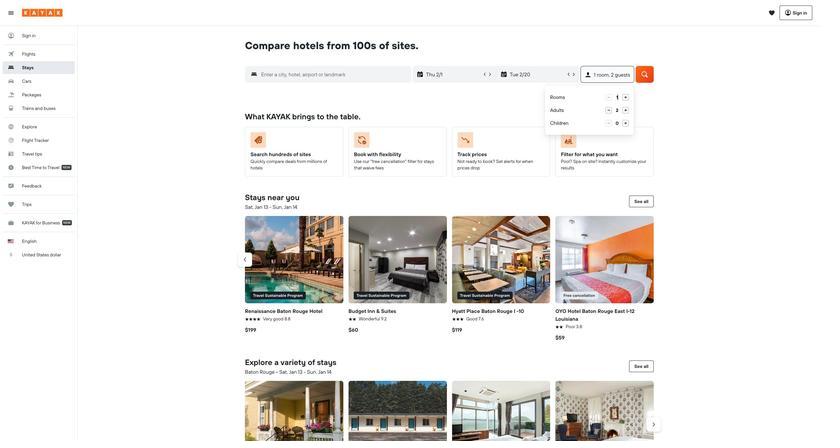 Task type: vqa. For each thing, say whether or not it's contained in the screenshot.
Children field
yes



Task type: locate. For each thing, give the bounding box(es) containing it.
stays near you carousel region
[[238, 214, 657, 345]]

figure
[[251, 132, 335, 151], [354, 132, 439, 151], [458, 132, 543, 151], [561, 132, 646, 151], [245, 216, 344, 304], [349, 216, 447, 304], [452, 216, 551, 304], [556, 216, 654, 304]]

back image
[[242, 257, 248, 263]]

renaissance baton rouge hotel element
[[245, 216, 344, 304]]

Children field
[[612, 120, 623, 127]]

Rooms field
[[612, 94, 623, 101]]

motel element
[[349, 382, 447, 442]]

Enter a city, hotel, airport or landmark text field
[[257, 70, 411, 79]]

None search field
[[235, 52, 664, 96]]

navigation menu image
[[8, 10, 14, 16]]

inn element
[[556, 382, 654, 442]]

hyatt place baton rouge i -10 element
[[452, 216, 551, 304]]



Task type: describe. For each thing, give the bounding box(es) containing it.
hotel element
[[452, 382, 551, 442]]

explore a variety of stays carousel region
[[243, 379, 661, 442]]

budget inn & suites element
[[349, 216, 447, 304]]

bed & breakfast element
[[245, 382, 344, 442]]

united states (english) image
[[8, 240, 14, 244]]

forward image
[[651, 422, 657, 428]]

Adults field
[[612, 107, 623, 114]]

oyo hotel baton rouge east i-12 louisiana element
[[556, 216, 654, 304]]



